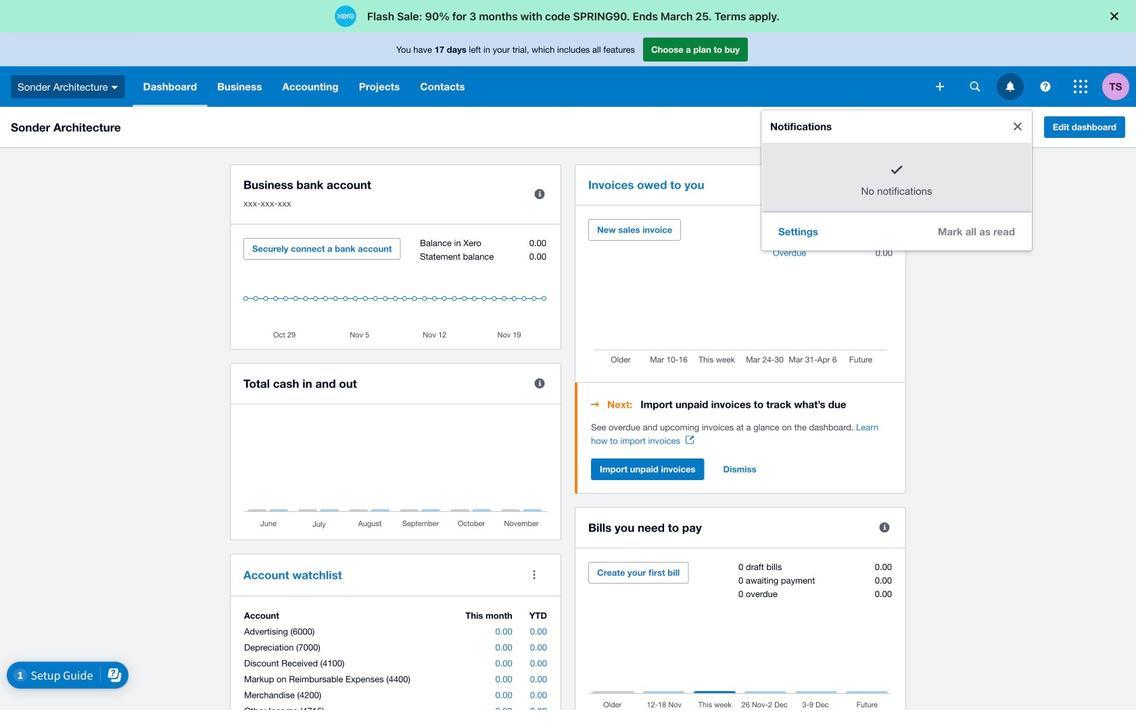 Task type: vqa. For each thing, say whether or not it's contained in the screenshot.
Accounts WatchList options image
yes



Task type: describe. For each thing, give the bounding box(es) containing it.
empty state widget for the total cash in and out feature, displaying a column graph summarising bank transaction data as total money in versus total money out across all connected bank accounts, enabling a visual comparison of the two amounts. image
[[244, 418, 548, 530]]

empty state bank feed widget with a tooltip explaining the feature. includes a 'securely connect a bank account' button and a data-less flat line graph marking four weekly dates, indicating future account balance tracking. image
[[244, 238, 548, 339]]

empty state of the bills widget with a 'create your first bill' button and an unpopulated column graph. image
[[589, 562, 893, 710]]



Task type: locate. For each thing, give the bounding box(es) containing it.
opens in a new tab image
[[686, 436, 694, 444]]

heading
[[591, 396, 893, 413]]

dialog
[[0, 0, 1137, 32]]

banner
[[0, 32, 1137, 251]]

0 horizontal spatial svg image
[[936, 83, 945, 91]]

1 horizontal spatial svg image
[[1074, 80, 1088, 93]]

svg image
[[1074, 80, 1088, 93], [936, 83, 945, 91]]

svg image
[[971, 82, 981, 92], [1006, 82, 1015, 92], [1041, 82, 1051, 92], [111, 86, 118, 89]]

panel body document
[[591, 421, 893, 448], [591, 421, 893, 448]]

accounts watchlist options image
[[521, 562, 548, 589]]

group
[[762, 110, 1033, 251]]



